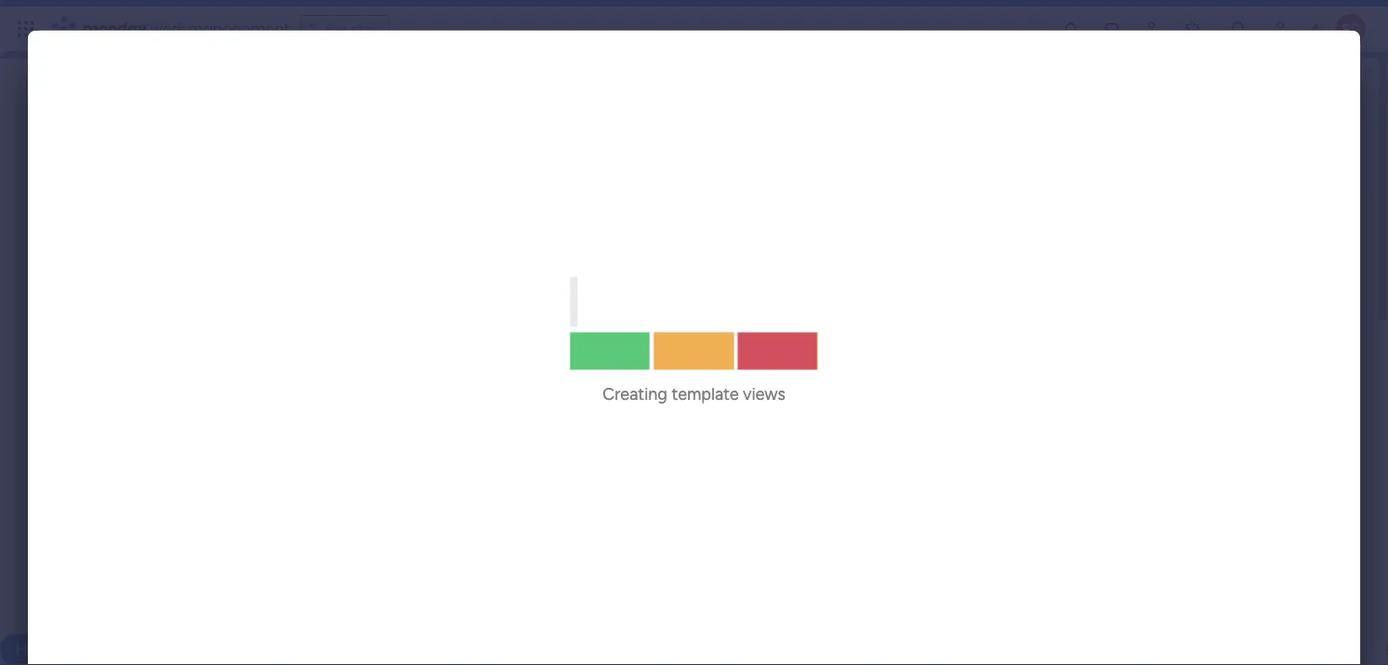 Task type: vqa. For each thing, say whether or not it's contained in the screenshot.
Apps image
yes



Task type: locate. For each thing, give the bounding box(es) containing it.
0 vertical spatial management
[[188, 18, 289, 39]]

select product image
[[17, 20, 35, 38]]

and down aspects
[[362, 309, 383, 324]]

1 vertical spatial to
[[677, 309, 690, 324]]

one
[[498, 289, 520, 305]]

projects,
[[307, 309, 358, 324]]

place.
[[566, 289, 601, 305]]

apps image
[[1184, 20, 1203, 38]]

everyday
[[637, 289, 690, 305]]

unified
[[523, 289, 563, 305]]

and
[[297, 289, 318, 305], [362, 309, 383, 324], [384, 328, 406, 344]]

tasks,
[[693, 289, 726, 305]]

2 vertical spatial and
[[384, 328, 406, 344]]

template
[[672, 385, 739, 405]]

0 horizontal spatial management
[[188, 18, 289, 39]]

2 horizontal spatial and
[[384, 328, 406, 344]]

in
[[484, 289, 495, 305]]

management
[[188, 18, 289, 39], [533, 309, 610, 324]]

1 vertical spatial management
[[533, 309, 610, 324]]

connect
[[693, 309, 741, 324]]

inbox image
[[1102, 20, 1121, 38]]

creating template views
[[603, 385, 786, 405]]

monday right select product icon on the left of the page
[[83, 18, 147, 39]]

of
[[408, 289, 420, 305]]

all
[[344, 289, 356, 305]]

help
[[16, 641, 49, 660]]

1 horizontal spatial management
[[533, 309, 610, 324]]

1 vertical spatial and
[[362, 309, 383, 324]]

and down processes,
[[384, 328, 406, 344]]

1 vertical spatial monday
[[452, 309, 499, 324]]

allows
[[613, 309, 650, 324]]

you
[[653, 309, 674, 324]]

to
[[729, 289, 742, 305], [677, 309, 690, 324]]

views
[[743, 385, 786, 405]]

0 vertical spatial to
[[729, 289, 742, 305]]

see plans
[[326, 21, 382, 37]]

0 horizontal spatial and
[[297, 289, 318, 305]]

0 horizontal spatial to
[[677, 309, 690, 324]]

1 horizontal spatial monday
[[452, 309, 499, 324]]

monday work management
[[83, 18, 289, 39]]

work
[[150, 18, 184, 39], [453, 289, 481, 305], [502, 309, 530, 324], [302, 328, 330, 344]]

plans
[[351, 21, 382, 37]]

and left run
[[297, 289, 318, 305]]

to right you
[[677, 309, 690, 324]]

0 vertical spatial monday
[[83, 18, 147, 39]]

help button
[[0, 635, 65, 666]]

1 horizontal spatial to
[[729, 289, 742, 305]]

manage and run all aspects of your work in one unified place. from everyday tasks, to advanced projects, and processes, monday work management allows you to connect the dots, work smarter, and achieve shared goals.
[[247, 289, 742, 344]]

monday
[[83, 18, 147, 39], [452, 309, 499, 324]]

search everything image
[[1230, 20, 1249, 38]]

monday up shared
[[452, 309, 499, 324]]

0 horizontal spatial monday
[[83, 18, 147, 39]]

to right tasks,
[[729, 289, 742, 305]]



Task type: describe. For each thing, give the bounding box(es) containing it.
manage
[[247, 289, 294, 305]]

dots,
[[270, 328, 299, 344]]

notifications image
[[1061, 20, 1080, 38]]

see plans button
[[300, 15, 390, 43]]

management inside manage and run all aspects of your work in one unified place. from everyday tasks, to advanced projects, and processes, monday work management allows you to connect the dots, work smarter, and achieve shared goals.
[[533, 309, 610, 324]]

invite members image
[[1143, 20, 1162, 38]]

goals.
[[499, 328, 533, 344]]

aspects
[[359, 289, 405, 305]]

1 horizontal spatial and
[[362, 309, 383, 324]]

from
[[604, 289, 634, 305]]

help image
[[1271, 20, 1290, 38]]

smarter,
[[334, 328, 381, 344]]

monday inside manage and run all aspects of your work in one unified place. from everyday tasks, to advanced projects, and processes, monday work management allows you to connect the dots, work smarter, and achieve shared goals.
[[452, 309, 499, 324]]

processes,
[[386, 309, 448, 324]]

the
[[247, 328, 267, 344]]

sam green image
[[1336, 14, 1366, 44]]

achieve
[[409, 328, 454, 344]]

your
[[424, 289, 450, 305]]

shared
[[457, 328, 496, 344]]

advanced
[[247, 309, 304, 324]]

creating
[[603, 385, 668, 405]]

see
[[326, 21, 348, 37]]

0 vertical spatial and
[[297, 289, 318, 305]]

run
[[322, 289, 341, 305]]



